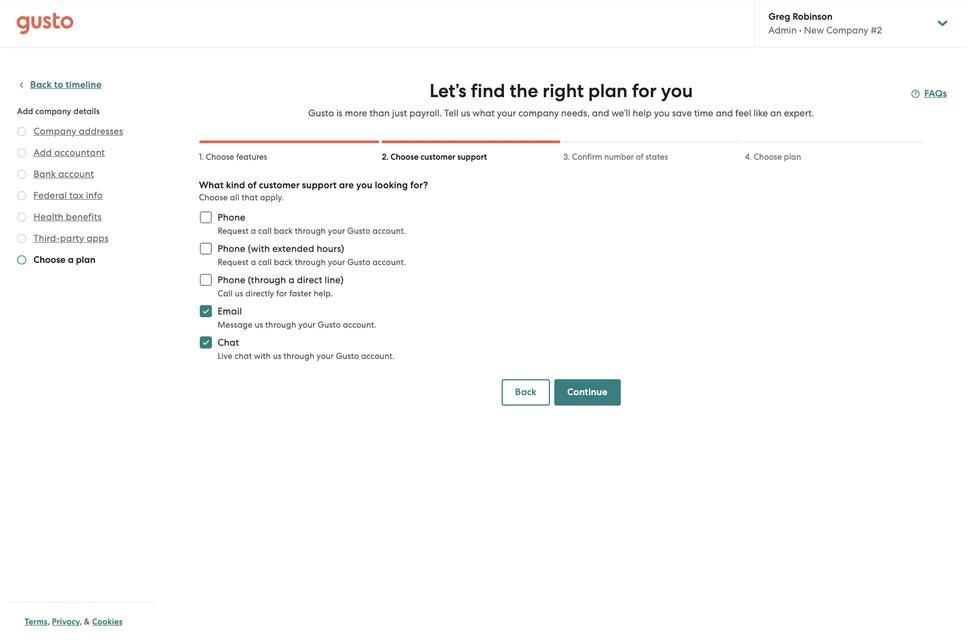 Task type: describe. For each thing, give the bounding box(es) containing it.
an
[[771, 108, 782, 119]]

privacy link
[[52, 617, 80, 627]]

third-party apps button
[[33, 232, 109, 245]]

your for chat
[[317, 351, 334, 361]]

choose for choose customer support
[[391, 152, 419, 162]]

health benefits
[[33, 211, 102, 222]]

are
[[339, 180, 354, 191]]

us right call
[[235, 289, 243, 299]]

us inside let's find the right plan for you gusto is more than just payroll. tell us what your company needs, and we'll help you save time and feel like an expert.
[[461, 108, 470, 119]]

account. for chat
[[361, 351, 395, 361]]

request a call back through your gusto account. for phone
[[218, 226, 406, 236]]

what kind of customer support are you looking for? choose all that apply.
[[199, 180, 428, 203]]

choose inside the what kind of customer support are you looking for? choose all that apply.
[[199, 193, 228, 203]]

extended
[[272, 243, 314, 254]]

accountant
[[54, 147, 105, 158]]

choose for choose a plan
[[33, 254, 66, 266]]

Phone (with extended hours) checkbox
[[194, 237, 218, 261]]

federal
[[33, 190, 67, 201]]

gusto for chat
[[336, 351, 359, 361]]

bank account button
[[33, 167, 94, 181]]

message
[[218, 320, 253, 330]]

continue
[[568, 387, 608, 398]]

we'll
[[612, 108, 631, 119]]

let's find the right plan for you gusto is more than just payroll. tell us what your company needs, and we'll help you save time and feel like an expert.
[[308, 80, 815, 119]]

company addresses
[[33, 126, 123, 137]]

than
[[370, 108, 390, 119]]

message us through your gusto account.
[[218, 320, 377, 330]]

company addresses button
[[33, 125, 123, 138]]

add accountant
[[33, 147, 105, 158]]

add for add company details
[[17, 107, 33, 116]]

live
[[218, 351, 233, 361]]

third-party apps
[[33, 233, 109, 244]]

addresses
[[79, 126, 123, 137]]

&
[[84, 617, 90, 627]]

add accountant button
[[33, 146, 105, 159]]

faster
[[289, 289, 312, 299]]

faqs
[[925, 88, 947, 99]]

the
[[510, 80, 538, 102]]

7 check image from the top
[[17, 255, 26, 265]]

just
[[392, 108, 407, 119]]

payroll.
[[410, 108, 442, 119]]

through down call us directly for faster help.
[[265, 320, 296, 330]]

that
[[242, 193, 258, 203]]

choose a plan
[[33, 254, 96, 266]]

for?
[[410, 180, 428, 191]]

continue button
[[554, 379, 621, 406]]

direct
[[297, 275, 322, 286]]

(through
[[248, 275, 286, 286]]

0 horizontal spatial for
[[276, 289, 287, 299]]

check image for company
[[17, 127, 26, 136]]

1 and from the left
[[592, 108, 609, 119]]

to
[[54, 79, 63, 91]]

line)
[[325, 275, 344, 286]]

is
[[336, 108, 343, 119]]

check image for third-
[[17, 234, 26, 243]]

company inside let's find the right plan for you gusto is more than just payroll. tell us what your company needs, and we'll help you save time and feel like an expert.
[[519, 108, 559, 119]]

terms , privacy , & cookies
[[25, 617, 123, 627]]

new
[[804, 25, 824, 36]]

terms
[[25, 617, 48, 627]]

looking
[[375, 180, 408, 191]]

plan inside let's find the right plan for you gusto is more than just payroll. tell us what your company needs, and we'll help you save time and feel like an expert.
[[588, 80, 628, 102]]

•
[[799, 25, 802, 36]]

states
[[646, 152, 668, 162]]

robinson
[[793, 11, 833, 23]]

request for phone (with extended hours)
[[218, 258, 249, 267]]

request a call back through your gusto account. for phone (with extended hours)
[[218, 258, 406, 267]]

feel
[[736, 108, 752, 119]]

time
[[694, 108, 714, 119]]

save
[[672, 108, 692, 119]]

back for back
[[515, 387, 537, 398]]

through for chat
[[284, 351, 315, 361]]

home image
[[16, 12, 74, 34]]

like
[[754, 108, 768, 119]]

features
[[236, 152, 267, 162]]

info
[[86, 190, 103, 201]]

greg
[[769, 11, 791, 23]]

check image for federal
[[17, 191, 26, 200]]

third-
[[33, 233, 60, 244]]

needs,
[[561, 108, 590, 119]]

confirm
[[572, 152, 602, 162]]

#2
[[871, 25, 882, 36]]

account. for phone
[[373, 226, 406, 236]]

timeline
[[66, 79, 102, 91]]

phone (with extended hours)
[[218, 243, 344, 254]]

hours)
[[317, 243, 344, 254]]

back for back to timeline
[[30, 79, 52, 91]]

Phone checkbox
[[194, 205, 218, 230]]

choose a plan list
[[17, 125, 152, 269]]

more
[[345, 108, 367, 119]]

email
[[218, 306, 242, 317]]

call for phone (with extended hours)
[[258, 258, 272, 267]]

0 horizontal spatial company
[[35, 107, 71, 116]]

account. for phone (with extended hours)
[[373, 258, 406, 267]]

faqs button
[[912, 87, 947, 100]]

add company details
[[17, 107, 100, 116]]

your for phone
[[328, 226, 345, 236]]

check image for bank
[[17, 170, 26, 179]]

company inside button
[[33, 126, 76, 137]]



Task type: vqa. For each thing, say whether or not it's contained in the screenshot.
Third-
yes



Task type: locate. For each thing, give the bounding box(es) containing it.
choose up looking
[[391, 152, 419, 162]]

check image for health
[[17, 213, 26, 222]]

company down the add company details
[[33, 126, 76, 137]]

phone for phone
[[218, 212, 246, 223]]

phone for phone (through a direct line)
[[218, 275, 246, 286]]

support inside the what kind of customer support are you looking for? choose all that apply.
[[302, 180, 337, 191]]

plan inside list
[[76, 254, 96, 266]]

account
[[58, 169, 94, 180]]

what
[[199, 180, 224, 191]]

a
[[251, 226, 256, 236], [68, 254, 74, 266], [251, 258, 256, 267], [289, 275, 295, 286]]

1 request from the top
[[218, 226, 249, 236]]

back for phone (with extended hours)
[[274, 258, 293, 267]]

a down the third-party apps button
[[68, 254, 74, 266]]

, left privacy link on the left bottom of page
[[48, 617, 50, 627]]

0 vertical spatial plan
[[588, 80, 628, 102]]

your
[[497, 108, 516, 119], [328, 226, 345, 236], [328, 258, 345, 267], [298, 320, 316, 330], [317, 351, 334, 361]]

3 check image from the top
[[17, 170, 26, 179]]

6 check image from the top
[[17, 234, 26, 243]]

you right help
[[654, 108, 670, 119]]

1 vertical spatial of
[[248, 180, 257, 191]]

1 vertical spatial back
[[274, 258, 293, 267]]

apps
[[87, 233, 109, 244]]

1 horizontal spatial company
[[827, 25, 869, 36]]

live chat with us through your gusto account.
[[218, 351, 395, 361]]

of
[[636, 152, 644, 162], [248, 180, 257, 191]]

through
[[295, 226, 326, 236], [295, 258, 326, 267], [265, 320, 296, 330], [284, 351, 315, 361]]

your inside let's find the right plan for you gusto is more than just payroll. tell us what your company needs, and we'll help you save time and feel like an expert.
[[497, 108, 516, 119]]

0 vertical spatial phone
[[218, 212, 246, 223]]

your right what
[[497, 108, 516, 119]]

1 horizontal spatial plan
[[588, 80, 628, 102]]

choose customer support
[[391, 152, 487, 162]]

1 vertical spatial request a call back through your gusto account.
[[218, 258, 406, 267]]

gusto for phone (with extended hours)
[[347, 258, 371, 267]]

company down back to timeline 'button'
[[35, 107, 71, 116]]

details
[[73, 107, 100, 116]]

of left states
[[636, 152, 644, 162]]

account.
[[373, 226, 406, 236], [373, 258, 406, 267], [343, 320, 377, 330], [361, 351, 395, 361]]

request down (with
[[218, 258, 249, 267]]

1 vertical spatial customer
[[259, 180, 300, 191]]

find
[[471, 80, 505, 102]]

check image left third- on the top left
[[17, 234, 26, 243]]

check image left 'federal'
[[17, 191, 26, 200]]

through down the message us through your gusto account.
[[284, 351, 315, 361]]

0 vertical spatial of
[[636, 152, 644, 162]]

back
[[274, 226, 293, 236], [274, 258, 293, 267]]

right
[[543, 80, 584, 102]]

2 back from the top
[[274, 258, 293, 267]]

add
[[17, 107, 33, 116], [33, 147, 52, 158]]

back down phone (with extended hours)
[[274, 258, 293, 267]]

apply.
[[260, 193, 284, 203]]

cookies
[[92, 617, 123, 627]]

for
[[632, 80, 657, 102], [276, 289, 287, 299]]

plan down expert.
[[784, 152, 801, 162]]

tax
[[69, 190, 83, 201]]

you inside the what kind of customer support are you looking for? choose all that apply.
[[356, 180, 373, 191]]

1 vertical spatial phone
[[218, 243, 246, 254]]

company inside greg robinson admin • new company #2
[[827, 25, 869, 36]]

back inside back button
[[515, 387, 537, 398]]

1 horizontal spatial for
[[632, 80, 657, 102]]

0 horizontal spatial company
[[33, 126, 76, 137]]

through for phone
[[295, 226, 326, 236]]

1 horizontal spatial ,
[[80, 617, 82, 627]]

customer up apply.
[[259, 180, 300, 191]]

customer up for? in the left top of the page
[[421, 152, 456, 162]]

your down the message us through your gusto account.
[[317, 351, 334, 361]]

choose down like
[[754, 152, 782, 162]]

support
[[458, 152, 487, 162], [302, 180, 337, 191]]

tell
[[444, 108, 459, 119]]

customer inside the what kind of customer support are you looking for? choose all that apply.
[[259, 180, 300, 191]]

us right "with"
[[273, 351, 282, 361]]

1 vertical spatial support
[[302, 180, 337, 191]]

phone for phone (with extended hours)
[[218, 243, 246, 254]]

check image for add
[[17, 148, 26, 158]]

2 vertical spatial you
[[356, 180, 373, 191]]

cookies button
[[92, 616, 123, 629]]

0 vertical spatial back
[[274, 226, 293, 236]]

plan up we'll
[[588, 80, 628, 102]]

0 vertical spatial customer
[[421, 152, 456, 162]]

2 vertical spatial phone
[[218, 275, 246, 286]]

phone left (with
[[218, 243, 246, 254]]

1 vertical spatial add
[[33, 147, 52, 158]]

with
[[254, 351, 271, 361]]

0 horizontal spatial add
[[17, 107, 33, 116]]

request
[[218, 226, 249, 236], [218, 258, 249, 267]]

4 check image from the top
[[17, 191, 26, 200]]

gusto
[[308, 108, 334, 119], [347, 226, 371, 236], [347, 258, 371, 267], [318, 320, 341, 330], [336, 351, 359, 361]]

2 check image from the top
[[17, 148, 26, 158]]

1 call from the top
[[258, 226, 272, 236]]

1 vertical spatial back
[[515, 387, 537, 398]]

check image
[[17, 127, 26, 136], [17, 148, 26, 158], [17, 170, 26, 179], [17, 191, 26, 200], [17, 213, 26, 222], [17, 234, 26, 243], [17, 255, 26, 265]]

request a call back through your gusto account.
[[218, 226, 406, 236], [218, 258, 406, 267]]

your up hours)
[[328, 226, 345, 236]]

of inside the what kind of customer support are you looking for? choose all that apply.
[[248, 180, 257, 191]]

Email checkbox
[[194, 299, 218, 323]]

add for add accountant
[[33, 147, 52, 158]]

0 horizontal spatial and
[[592, 108, 609, 119]]

1 horizontal spatial back
[[515, 387, 537, 398]]

greg robinson admin • new company #2
[[769, 11, 882, 36]]

1 vertical spatial call
[[258, 258, 272, 267]]

health
[[33, 211, 63, 222]]

confirm number of states
[[572, 152, 668, 162]]

1 horizontal spatial of
[[636, 152, 644, 162]]

1 phone from the top
[[218, 212, 246, 223]]

help.
[[314, 289, 333, 299]]

back inside back to timeline 'button'
[[30, 79, 52, 91]]

check image left the choose a plan
[[17, 255, 26, 265]]

a inside list
[[68, 254, 74, 266]]

1 vertical spatial you
[[654, 108, 670, 119]]

back for phone
[[274, 226, 293, 236]]

us right message
[[255, 320, 263, 330]]

and left feel
[[716, 108, 733, 119]]

choose for choose features
[[206, 152, 234, 162]]

2 call from the top
[[258, 258, 272, 267]]

0 horizontal spatial support
[[302, 180, 337, 191]]

benefits
[[66, 211, 102, 222]]

back to timeline
[[30, 79, 102, 91]]

0 vertical spatial support
[[458, 152, 487, 162]]

admin
[[769, 25, 797, 36]]

check image left add accountant button
[[17, 148, 26, 158]]

company
[[827, 25, 869, 36], [33, 126, 76, 137]]

2 request a call back through your gusto account. from the top
[[218, 258, 406, 267]]

a down (with
[[251, 258, 256, 267]]

federal tax info button
[[33, 189, 103, 202]]

us right 'tell'
[[461, 108, 470, 119]]

phone up call
[[218, 275, 246, 286]]

request up (with
[[218, 226, 249, 236]]

request a call back through your gusto account. up direct
[[218, 258, 406, 267]]

0 horizontal spatial back
[[30, 79, 52, 91]]

choose up what in the left top of the page
[[206, 152, 234, 162]]

through for phone (with extended hours)
[[295, 258, 326, 267]]

back up phone (with extended hours)
[[274, 226, 293, 236]]

bank
[[33, 169, 56, 180]]

0 horizontal spatial ,
[[48, 617, 50, 627]]

call
[[218, 289, 233, 299]]

through up direct
[[295, 258, 326, 267]]

what
[[473, 108, 495, 119]]

your down hours)
[[328, 258, 345, 267]]

let's
[[430, 80, 467, 102]]

back to timeline button
[[17, 79, 102, 92]]

request a call back through your gusto account. up extended
[[218, 226, 406, 236]]

company
[[35, 107, 71, 116], [519, 108, 559, 119]]

1 vertical spatial request
[[218, 258, 249, 267]]

chat
[[235, 351, 252, 361]]

bank account
[[33, 169, 94, 180]]

0 vertical spatial back
[[30, 79, 52, 91]]

2 , from the left
[[80, 617, 82, 627]]

chat
[[218, 337, 239, 348]]

you right are
[[356, 180, 373, 191]]

and left we'll
[[592, 108, 609, 119]]

through up extended
[[295, 226, 326, 236]]

0 vertical spatial call
[[258, 226, 272, 236]]

you for are
[[356, 180, 373, 191]]

health benefits button
[[33, 210, 102, 223]]

for down phone (through a direct line)
[[276, 289, 287, 299]]

for inside let's find the right plan for you gusto is more than just payroll. tell us what your company needs, and we'll help you save time and feel like an expert.
[[632, 80, 657, 102]]

1 check image from the top
[[17, 127, 26, 136]]

check image down the add company details
[[17, 127, 26, 136]]

number
[[604, 152, 634, 162]]

privacy
[[52, 617, 80, 627]]

of for kind
[[248, 180, 257, 191]]

2 request from the top
[[218, 258, 249, 267]]

5 check image from the top
[[17, 213, 26, 222]]

add down back to timeline 'button'
[[17, 107, 33, 116]]

, left &
[[80, 617, 82, 627]]

2 horizontal spatial plan
[[784, 152, 801, 162]]

your up live chat with us through your gusto account.
[[298, 320, 316, 330]]

1 request a call back through your gusto account. from the top
[[218, 226, 406, 236]]

back button
[[502, 379, 550, 406]]

directly
[[246, 289, 274, 299]]

check image left 'bank'
[[17, 170, 26, 179]]

choose for choose plan
[[754, 152, 782, 162]]

phone down all
[[218, 212, 246, 223]]

gusto inside let's find the right plan for you gusto is more than just payroll. tell us what your company needs, and we'll help you save time and feel like an expert.
[[308, 108, 334, 119]]

1 vertical spatial for
[[276, 289, 287, 299]]

0 vertical spatial for
[[632, 80, 657, 102]]

choose down what in the left top of the page
[[199, 193, 228, 203]]

3 phone from the top
[[218, 275, 246, 286]]

call us directly for faster help.
[[218, 289, 333, 299]]

terms link
[[25, 617, 48, 627]]

for up help
[[632, 80, 657, 102]]

call up (with
[[258, 226, 272, 236]]

kind
[[226, 180, 245, 191]]

company down the
[[519, 108, 559, 119]]

0 horizontal spatial customer
[[259, 180, 300, 191]]

1 horizontal spatial customer
[[421, 152, 456, 162]]

choose features
[[206, 152, 267, 162]]

,
[[48, 617, 50, 627], [80, 617, 82, 627]]

a up faster
[[289, 275, 295, 286]]

and
[[592, 108, 609, 119], [716, 108, 733, 119]]

0 horizontal spatial of
[[248, 180, 257, 191]]

0 horizontal spatial plan
[[76, 254, 96, 266]]

of for number
[[636, 152, 644, 162]]

add inside button
[[33, 147, 52, 158]]

choose down third- on the top left
[[33, 254, 66, 266]]

1 vertical spatial company
[[33, 126, 76, 137]]

0 vertical spatial you
[[661, 80, 693, 102]]

expert.
[[784, 108, 815, 119]]

2 phone from the top
[[218, 243, 246, 254]]

party
[[60, 233, 84, 244]]

1 back from the top
[[274, 226, 293, 236]]

help
[[633, 108, 652, 119]]

plan down apps on the top left
[[76, 254, 96, 266]]

1 horizontal spatial company
[[519, 108, 559, 119]]

0 vertical spatial company
[[827, 25, 869, 36]]

support left are
[[302, 180, 337, 191]]

a up (with
[[251, 226, 256, 236]]

0 vertical spatial add
[[17, 107, 33, 116]]

1 vertical spatial plan
[[784, 152, 801, 162]]

2 vertical spatial plan
[[76, 254, 96, 266]]

1 horizontal spatial add
[[33, 147, 52, 158]]

0 vertical spatial request a call back through your gusto account.
[[218, 226, 406, 236]]

gusto for phone
[[347, 226, 371, 236]]

back
[[30, 79, 52, 91], [515, 387, 537, 398]]

choose inside list
[[33, 254, 66, 266]]

add up 'bank'
[[33, 147, 52, 158]]

all
[[230, 193, 240, 203]]

you up save
[[661, 80, 693, 102]]

check image left "health"
[[17, 213, 26, 222]]

2 and from the left
[[716, 108, 733, 119]]

company left #2
[[827, 25, 869, 36]]

1 horizontal spatial support
[[458, 152, 487, 162]]

you
[[661, 80, 693, 102], [654, 108, 670, 119], [356, 180, 373, 191]]

choose
[[206, 152, 234, 162], [391, 152, 419, 162], [754, 152, 782, 162], [199, 193, 228, 203], [33, 254, 66, 266]]

your for phone (with extended hours)
[[328, 258, 345, 267]]

federal tax info
[[33, 190, 103, 201]]

choose plan
[[754, 152, 801, 162]]

call for phone
[[258, 226, 272, 236]]

request for phone
[[218, 226, 249, 236]]

Chat checkbox
[[194, 331, 218, 355]]

of up that
[[248, 180, 257, 191]]

1 , from the left
[[48, 617, 50, 627]]

1 horizontal spatial and
[[716, 108, 733, 119]]

call down (with
[[258, 258, 272, 267]]

support down what
[[458, 152, 487, 162]]

Phone (through a direct line) checkbox
[[194, 268, 218, 292]]

0 vertical spatial request
[[218, 226, 249, 236]]

you for for
[[661, 80, 693, 102]]



